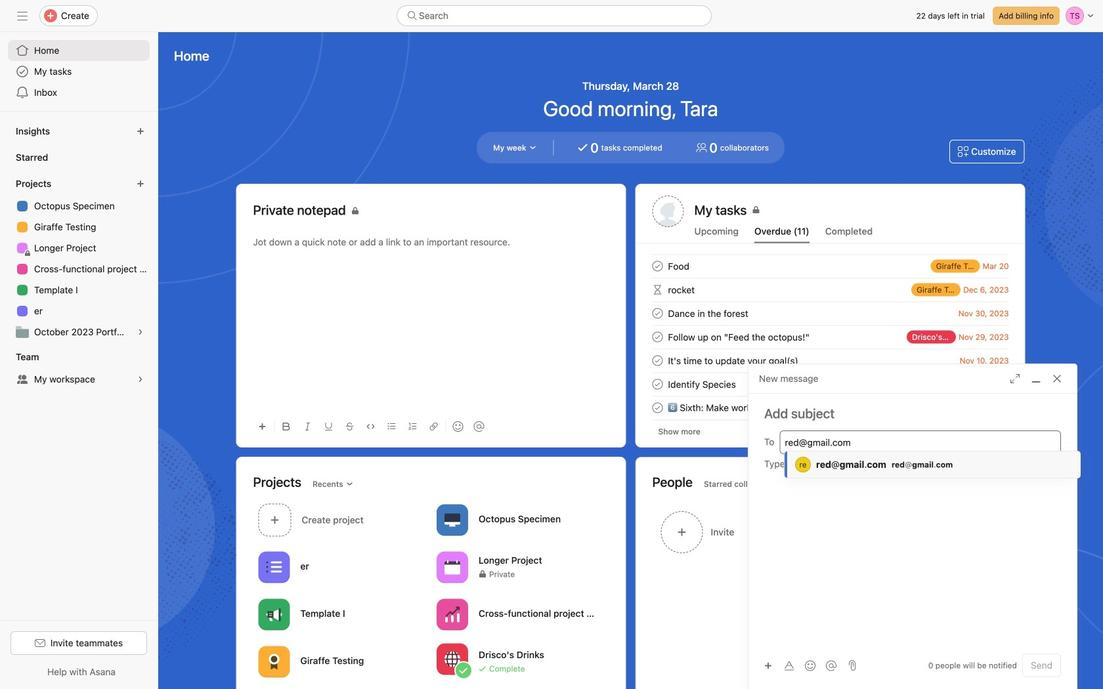 Task type: locate. For each thing, give the bounding box(es) containing it.
numbered list image
[[409, 423, 417, 431]]

Type the name of a team, a project, or people text field
[[785, 435, 1055, 451]]

insert an object image for right toolbar
[[765, 663, 773, 670]]

mark complete image for first mark complete checkbox from the bottom
[[650, 306, 666, 322]]

1 mark complete checkbox from the top
[[650, 259, 666, 274]]

1 vertical spatial at mention image
[[827, 661, 837, 672]]

Mark complete checkbox
[[650, 329, 666, 345], [650, 353, 666, 369], [650, 377, 666, 393], [650, 400, 666, 416]]

new project or portfolio image
[[137, 180, 145, 188]]

see details, my workspace image
[[137, 376, 145, 384]]

calendar image
[[445, 560, 461, 576]]

add profile photo image
[[653, 196, 684, 227]]

1 vertical spatial insert an object image
[[765, 663, 773, 670]]

5 mark complete image from the top
[[650, 400, 666, 416]]

list item
[[637, 255, 1025, 278], [637, 278, 1025, 302], [637, 302, 1025, 326], [637, 326, 1025, 349], [637, 349, 1025, 373], [637, 373, 1025, 397], [253, 501, 432, 541]]

mark complete image for 2nd mark complete option from the top of the page
[[650, 353, 666, 369]]

insert an object image
[[259, 423, 266, 431], [765, 663, 773, 670]]

mark complete checkbox down 'dependencies' image
[[650, 306, 666, 322]]

insert an object image left formatting image
[[765, 663, 773, 670]]

3 mark complete image from the top
[[650, 353, 666, 369]]

expand popout to full screen image
[[1010, 374, 1021, 384]]

0 horizontal spatial insert an object image
[[259, 423, 266, 431]]

0 vertical spatial toolbar
[[253, 412, 609, 442]]

0 vertical spatial at mention image
[[474, 422, 485, 432]]

1 mark complete image from the top
[[650, 306, 666, 322]]

mark complete image for 1st mark complete option
[[650, 329, 666, 345]]

1 horizontal spatial insert an object image
[[765, 663, 773, 670]]

2 mark complete image from the top
[[650, 329, 666, 345]]

code image
[[367, 423, 375, 431]]

mark complete image
[[650, 306, 666, 322], [650, 329, 666, 345], [650, 353, 666, 369], [650, 377, 666, 393], [650, 400, 666, 416]]

mark complete checkbox up 'dependencies' image
[[650, 259, 666, 274]]

1 vertical spatial mark complete checkbox
[[650, 306, 666, 322]]

list box
[[397, 5, 712, 26]]

Mark complete checkbox
[[650, 259, 666, 274], [650, 306, 666, 322]]

4 mark complete image from the top
[[650, 377, 666, 393]]

0 vertical spatial mark complete checkbox
[[650, 259, 666, 274]]

emoji image
[[806, 661, 816, 672]]

1 mark complete checkbox from the top
[[650, 329, 666, 345]]

dialog
[[749, 365, 1078, 690]]

list image
[[266, 560, 282, 576]]

4 mark complete checkbox from the top
[[650, 400, 666, 416]]

close image
[[1053, 374, 1063, 384]]

0 vertical spatial insert an object image
[[259, 423, 266, 431]]

2 mark complete checkbox from the top
[[650, 306, 666, 322]]

Add subject text field
[[749, 405, 1078, 423]]

at mention image right link image
[[474, 422, 485, 432]]

bulleted list image
[[388, 423, 396, 431]]

toolbar
[[253, 412, 609, 442], [760, 657, 844, 676]]

at mention image
[[474, 422, 485, 432], [827, 661, 837, 672]]

strikethrough image
[[346, 423, 354, 431]]

0 horizontal spatial at mention image
[[474, 422, 485, 432]]

insert an object image left bold icon
[[259, 423, 266, 431]]

at mention image right emoji image
[[827, 661, 837, 672]]

1 vertical spatial toolbar
[[760, 657, 844, 676]]

0 horizontal spatial toolbar
[[253, 412, 609, 442]]

3 mark complete checkbox from the top
[[650, 377, 666, 393]]

insert an object image for the left toolbar
[[259, 423, 266, 431]]



Task type: describe. For each thing, give the bounding box(es) containing it.
graph image
[[445, 607, 461, 623]]

1 horizontal spatial toolbar
[[760, 657, 844, 676]]

underline image
[[325, 423, 333, 431]]

teams element
[[0, 346, 158, 393]]

minimize image
[[1032, 374, 1042, 384]]

megaphone image
[[266, 607, 282, 623]]

italics image
[[304, 423, 312, 431]]

link image
[[430, 423, 438, 431]]

projects element
[[0, 172, 158, 346]]

mark complete image
[[650, 259, 666, 274]]

ribbon image
[[266, 655, 282, 670]]

bold image
[[283, 423, 291, 431]]

hide sidebar image
[[17, 11, 28, 21]]

global element
[[0, 32, 158, 111]]

mark complete image for third mark complete option from the top of the page
[[650, 377, 666, 393]]

1 horizontal spatial at mention image
[[827, 661, 837, 672]]

globe image
[[445, 652, 461, 668]]

formatting image
[[784, 661, 795, 672]]

dependencies image
[[650, 282, 666, 298]]

mark complete image for fourth mark complete option from the top
[[650, 400, 666, 416]]

see details, october 2023 portfolio image
[[137, 329, 145, 336]]

new insights image
[[137, 127, 145, 135]]

computer image
[[445, 513, 461, 529]]

2 mark complete checkbox from the top
[[650, 353, 666, 369]]



Task type: vqa. For each thing, say whether or not it's contained in the screenshot.
EMOJI icon
yes



